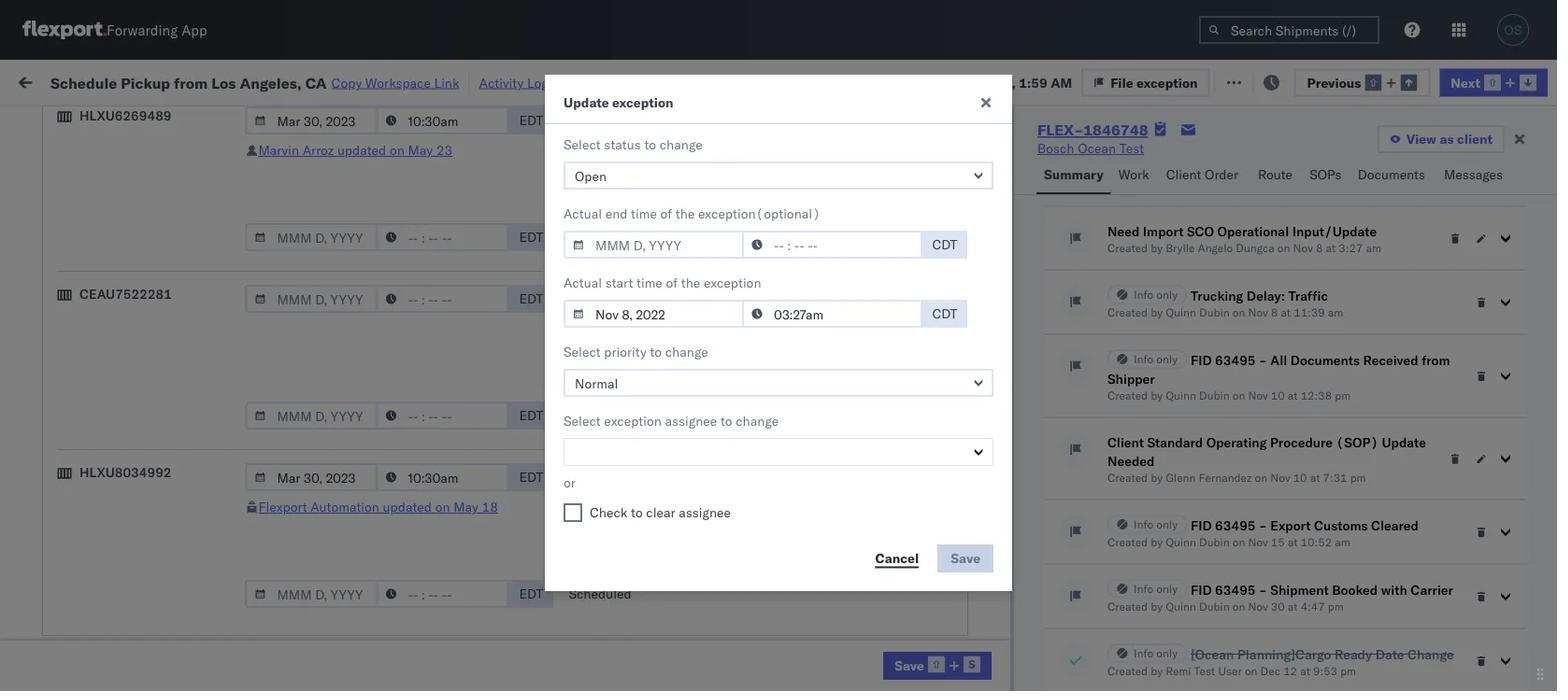 Task type: vqa. For each thing, say whether or not it's contained in the screenshot.


Task type: locate. For each thing, give the bounding box(es) containing it.
log
[[527, 74, 549, 91]]

2 1:59 am cst, dec 14, 2022 from the top
[[301, 475, 474, 492]]

on left the 15
[[1233, 536, 1246, 550]]

23, up 24, on the bottom of page
[[417, 516, 437, 533]]

4 uetu5238478 from the top
[[1252, 557, 1343, 574]]

ceau7522281, hlxu6269489, hlxu8034992 up the traffic
[[1152, 269, 1442, 286]]

0 vertical spatial am
[[1366, 242, 1382, 256]]

1 abcdefg78456546 from the top
[[1273, 434, 1399, 451]]

angeles, inside confirm pickup from los angeles, ca
[[193, 506, 244, 523]]

at left 11:39
[[1281, 306, 1291, 320]]

time
[[631, 206, 657, 222], [637, 275, 663, 291]]

2 s from the top
[[1550, 311, 1557, 327]]

3 fid from the top
[[1191, 582, 1212, 599]]

mbl/mawb numbers
[[1273, 153, 1387, 167]]

only for fid 63495 - export customs cleared
[[1157, 518, 1178, 532]]

Search Shipments (/) text field
[[1199, 16, 1380, 44]]

of right the end
[[660, 206, 672, 222]]

0 vertical spatial flexport
[[694, 187, 743, 204]]

app
[[181, 21, 207, 39]]

-- : -- -- text field for mmm d, yyyy text field corresponding to ceau7522281
[[376, 402, 509, 430]]

select left priority
[[564, 344, 601, 360]]

-- : -- -- text field for mmm d, yyyy text box related to actual end time of the exception
[[742, 231, 923, 259]]

7 created from the top
[[1108, 665, 1148, 679]]

2 upload customs clearance documents button from the top
[[43, 382, 265, 421]]

on up operating
[[1233, 389, 1246, 403]]

1:59 am cdt, nov 5, 2022 for 4th schedule pickup from los angeles, ca link from the bottom of the page
[[301, 270, 466, 286]]

1 vertical spatial upload customs clearance documents button
[[43, 382, 265, 421]]

1 dubin from the top
[[1199, 306, 1230, 320]]

1 vertical spatial 14,
[[418, 475, 438, 492]]

1 vertical spatial 10
[[1293, 472, 1307, 486]]

1 confirm from the top
[[43, 506, 91, 523]]

1 select from the top
[[564, 136, 601, 153]]

only
[[1157, 288, 1178, 302], [1157, 353, 1178, 367], [1157, 518, 1178, 532], [1157, 583, 1178, 597], [1157, 647, 1178, 661]]

schedule delivery appointment link up the ceau7522281
[[43, 227, 230, 245]]

test123456 up procedure
[[1273, 393, 1352, 409]]

0 vertical spatial cdt
[[932, 237, 958, 253]]

1 vertical spatial confirm
[[43, 557, 91, 573]]

mbl/mawb
[[1273, 153, 1338, 167]]

created up shipper
[[1108, 306, 1148, 320]]

3 created from the top
[[1108, 389, 1148, 403]]

dubin for fid 63495 - export customs cleared
[[1199, 536, 1230, 550]]

ca for 4th schedule pickup from los angeles, ca link from the top of the page
[[43, 607, 61, 624]]

0 vertical spatial pm
[[333, 516, 353, 533]]

30
[[1271, 601, 1285, 615]]

1 vertical spatial omkar s
[[1507, 311, 1557, 327]]

lhuu7894563, uetu5238478
[[1152, 434, 1343, 450], [1152, 475, 1343, 491], [1152, 516, 1343, 532], [1152, 557, 1343, 574]]

0 vertical spatial 14,
[[418, 434, 438, 451]]

14, for schedule pickup from los angeles, ca
[[418, 434, 438, 451]]

on right fernandez
[[1255, 472, 1268, 486]]

dec for confirm pickup from los angeles, ca
[[389, 516, 413, 533]]

1 mmm d, yyyy text field from the top
[[245, 223, 378, 251]]

1889466 for schedule pickup from los angeles, ca
[[1072, 434, 1129, 451]]

previous
[[1307, 74, 1361, 90]]

update up status
[[564, 94, 609, 111]]

ceau7522281, down 'caiu7969337'
[[1152, 228, 1248, 244]]

abcdefg78456546 down (sop)
[[1273, 475, 1399, 492]]

dec up flexport automation updated on may 18 button
[[390, 475, 415, 492]]

2 vertical spatial flexport
[[694, 599, 743, 615]]

numbers inside container numbers
[[1152, 160, 1198, 174]]

1 estimated from the top
[[595, 112, 655, 129]]

test123456 for fourth schedule delivery appointment link from the bottom
[[1273, 229, 1352, 245]]

cascading down mode button
[[586, 171, 652, 187]]

uetu5238478
[[1252, 434, 1343, 450], [1252, 475, 1343, 491], [1252, 516, 1343, 532], [1252, 557, 1343, 574]]

schedule delivery appointment button up the ceau7522281
[[43, 227, 230, 247]]

1 vertical spatial clearance
[[145, 383, 205, 399]]

1 vertical spatial am
[[1328, 306, 1344, 320]]

0 vertical spatial flexport demo consignee
[[694, 187, 847, 204]]

hlxu6269489,
[[1251, 228, 1347, 244], [1251, 269, 1347, 286], [1251, 310, 1347, 327], [1251, 351, 1347, 368], [1251, 393, 1347, 409]]

5 fcl from the top
[[614, 352, 638, 368]]

2 created from the top
[[1108, 306, 1148, 320]]

traffic
[[1289, 288, 1328, 304]]

client inside client standard operating procedure (sop) update needed created by glenn fernandez on nov 10 at 7:31 pm
[[1108, 435, 1144, 451]]

confirm inside confirm pickup from los angeles, ca
[[43, 506, 91, 523]]

by
[[1151, 242, 1163, 256], [1151, 306, 1163, 320], [1151, 389, 1163, 403], [1151, 472, 1163, 486], [1151, 536, 1163, 550], [1151, 601, 1163, 615], [1151, 665, 1163, 679]]

schedule delivery appointment down the ceau7522281
[[43, 351, 230, 367]]

only for [ocean planning]cargo ready date change
[[1157, 647, 1178, 661]]

1 vertical spatial upload customs clearance documents
[[43, 383, 205, 418]]

optional
[[764, 206, 812, 222]]

3 appointment from the top
[[153, 474, 230, 491]]

ca inside confirm pickup from los angeles, ca
[[43, 525, 61, 541]]

view as client button
[[1378, 125, 1505, 153]]

workspace
[[365, 74, 431, 91]]

ceau7522281, hlxu6269489, hlxu8034992 up 12:38
[[1152, 351, 1442, 368]]

change for select status to change
[[660, 136, 703, 153]]

estimated up priority
[[595, 291, 655, 307]]

1 scheduled from the top
[[569, 229, 632, 245]]

0 vertical spatial 1:59 am cst, dec 14, 2022
[[301, 434, 474, 451]]

1 vertical spatial flexport demo consignee
[[694, 599, 847, 615]]

1 vertical spatial jan
[[397, 640, 418, 656]]

63495 up created by quinn dubin on nov 10 at 12:38 pm
[[1215, 352, 1256, 369]]

mmm d, yyyy text field down actual start time of the exception
[[564, 300, 744, 328]]

1 vertical spatial mmm d, yyyy text field
[[564, 231, 744, 259]]

4 hlxu6269489, from the top
[[1251, 351, 1347, 368]]

flex-1846748
[[1038, 121, 1149, 139], [1032, 229, 1129, 245], [1032, 270, 1129, 286], [1032, 311, 1129, 327], [1032, 352, 1129, 368], [1032, 393, 1129, 409]]

2022 for fourth schedule delivery appointment link from the bottom
[[434, 229, 466, 245]]

created up 1893174 on the bottom right of the page
[[1108, 536, 1148, 550]]

1 -- : -- -- text field from the top
[[376, 223, 509, 251]]

delivery down confirm pickup from los angeles, ca
[[94, 557, 142, 573]]

info right 2130387
[[1134, 647, 1154, 661]]

23, for jan
[[421, 640, 441, 656]]

order
[[1205, 166, 1239, 183]]

1 vertical spatial 8
[[1271, 306, 1278, 320]]

operating
[[1207, 435, 1267, 451]]

1 vertical spatial 1:59 am cdt, nov 5, 2022
[[301, 270, 466, 286]]

numbers
[[1341, 153, 1387, 167], [1152, 160, 1198, 174]]

0 vertical spatial 2023
[[438, 599, 470, 615]]

(0)
[[303, 72, 327, 89]]

8 resize handle column header from the left
[[1241, 145, 1264, 692]]

to left "clear"
[[631, 505, 643, 521]]

5 by from the top
[[1151, 536, 1163, 550]]

1:59 for second schedule pickup from los angeles, ca button from the top of the page
[[301, 311, 329, 327]]

schedule delivery appointment
[[43, 228, 230, 244], [43, 351, 230, 367], [43, 474, 230, 491], [43, 639, 230, 655]]

resize handle column header for mbl/mawb numbers
[[1475, 145, 1498, 692]]

upload customs clearance documents button
[[43, 176, 265, 215], [43, 382, 265, 421]]

resize handle column header
[[267, 145, 290, 692], [475, 145, 497, 692], [540, 145, 563, 692], [662, 145, 684, 692], [783, 145, 806, 692], [970, 145, 993, 692], [1120, 145, 1142, 692], [1241, 145, 1264, 692], [1475, 145, 1498, 692], [1524, 145, 1546, 692]]

the
[[676, 206, 695, 222], [681, 275, 701, 291]]

1846748
[[1084, 121, 1149, 139], [1072, 229, 1129, 245], [1072, 270, 1129, 286], [1072, 311, 1129, 327], [1072, 352, 1129, 368], [1072, 393, 1129, 409]]

MMM D, YYYY text field
[[245, 107, 378, 135], [564, 231, 744, 259], [564, 300, 744, 328]]

(
[[756, 206, 764, 222]]

dec down flexport automation updated on may 18 button
[[389, 516, 413, 533]]

1 vertical spatial ready
[[1335, 647, 1372, 663]]

pickup for second schedule pickup from los angeles, ca link from the top
[[102, 301, 142, 317]]

los inside confirm pickup from los angeles, ca
[[169, 506, 190, 523]]

by for [ocean planning]cargo ready date change
[[1151, 665, 1163, 679]]

schedule delivery appointment button up confirm pickup from los angeles, ca
[[43, 473, 230, 494]]

1 demo from the top
[[746, 187, 781, 204]]

lhuu7894563, for confirm pickup from los angeles, ca
[[1152, 516, 1248, 532]]

priority
[[604, 344, 647, 360]]

integration
[[815, 640, 880, 656]]

update right (sop)
[[1382, 435, 1426, 451]]

documents
[[1358, 166, 1426, 183], [43, 196, 111, 212], [1291, 352, 1360, 369], [43, 401, 111, 418]]

pm down fid 63495 - shipment booked with carrier
[[1328, 601, 1344, 615]]

0 vertical spatial time
[[631, 206, 657, 222]]

flex-1889466 for schedule pickup from los angeles, ca
[[1032, 434, 1129, 451]]

ready up "9:53"
[[1335, 647, 1372, 663]]

2 cascading from the top
[[586, 350, 649, 366]]

import up 'brylle'
[[1143, 223, 1184, 240]]

10 down the fid 63495 - all documents received from shipper
[[1271, 389, 1285, 403]]

consignee inside button
[[815, 153, 869, 167]]

10:30 pm cst, jan 23, 2023
[[301, 640, 477, 656]]

by for fid 63495 - export customs cleared
[[1151, 536, 1163, 550]]

cleared
[[1371, 518, 1419, 534]]

from for 3rd schedule pickup from los angeles, ca link
[[145, 424, 173, 440]]

by left the remi
[[1151, 665, 1163, 679]]

4:47
[[1301, 601, 1325, 615]]

pickup for 4th schedule pickup from los angeles, ca link from the bottom of the page
[[102, 259, 142, 276]]

info only down glenn
[[1134, 518, 1178, 532]]

schedule delivery appointment down confirm delivery button
[[43, 639, 230, 655]]

3 dubin from the top
[[1199, 536, 1230, 550]]

info for fid 63495 - shipment booked with carrier
[[1134, 583, 1154, 597]]

0 vertical spatial 1:59 am cdt, nov 5, 2022
[[301, 229, 466, 245]]

3 schedule delivery appointment link from the top
[[43, 473, 230, 492]]

1 vertical spatial 23,
[[421, 640, 441, 656]]

at inside need import sco operational input/update created by brylle angelo dungca on nov 8 at 3:27 am
[[1326, 242, 1336, 256]]

delivery for first schedule delivery appointment button from the bottom
[[102, 639, 150, 655]]

edt for 2nd mmm d, yyyy text field from the bottom of the page
[[519, 469, 543, 486]]

filtered
[[19, 115, 64, 131]]

jan for 13,
[[390, 599, 411, 615]]

fid inside the fid 63495 - all documents received from shipper
[[1191, 352, 1212, 369]]

1 vertical spatial omkar
[[1507, 311, 1546, 327]]

select up or
[[564, 413, 601, 430]]

may left 18
[[454, 499, 479, 516]]

3 abcdefg78456546 from the top
[[1273, 516, 1399, 533]]

1 vertical spatial may
[[454, 499, 479, 516]]

ceau7522281, up standard
[[1152, 393, 1248, 409]]

4 by from the top
[[1151, 472, 1163, 486]]

1 horizontal spatial 10
[[1293, 472, 1307, 486]]

pickup for 3rd schedule pickup from los angeles, ca link
[[102, 424, 142, 440]]

2 63495 from the top
[[1215, 518, 1256, 534]]

uetu5238478 down 12:38
[[1252, 434, 1343, 450]]

1 vertical spatial s
[[1550, 311, 1557, 327]]

-
[[815, 187, 823, 204], [823, 187, 831, 204], [1259, 352, 1267, 369], [1259, 518, 1267, 534], [1259, 582, 1267, 599], [964, 640, 972, 656]]

2 resize handle column header from the left
[[475, 145, 497, 692]]

route button
[[1251, 158, 1302, 194]]

--
[[815, 187, 831, 204]]

0 vertical spatial 23,
[[417, 516, 437, 533]]

1 lhuu7894563, uetu5238478 from the top
[[1152, 434, 1343, 450]]

1 schedule delivery appointment from the top
[[43, 228, 230, 244]]

file up flex-1846748 "link"
[[1111, 74, 1134, 90]]

numbers for container numbers
[[1152, 160, 1198, 174]]

2 vertical spatial -- : -- -- text field
[[376, 464, 509, 492]]

2 vertical spatial am
[[1335, 536, 1351, 550]]

3 mmm d, yyyy text field from the top
[[245, 402, 378, 430]]

batch action button
[[1424, 67, 1547, 95]]

info only for fid 63495 - export customs cleared
[[1134, 518, 1178, 532]]

-- : -- -- text field
[[376, 107, 509, 135], [742, 231, 923, 259], [742, 300, 923, 328], [376, 402, 509, 430], [376, 581, 509, 609]]

abcdefg78456546 up 10:52
[[1273, 516, 1399, 533]]

1 horizontal spatial numbers
[[1341, 153, 1387, 167]]

at left 7:31
[[1310, 472, 1320, 486]]

2 test123456 from the top
[[1273, 270, 1352, 286]]

)
[[812, 206, 821, 222]]

sco
[[1187, 223, 1214, 240]]

MMM D, YYYY text field
[[245, 223, 378, 251], [245, 285, 378, 313], [245, 402, 378, 430], [245, 464, 378, 492], [245, 581, 378, 609]]

confirm pickup from los angeles, ca
[[43, 506, 244, 541]]

4 lhuu7894563, from the top
[[1152, 557, 1248, 574]]

test123456
[[1273, 229, 1352, 245], [1273, 270, 1352, 286], [1273, 311, 1352, 327], [1273, 352, 1352, 368], [1273, 393, 1352, 409]]

12
[[1284, 665, 1298, 679]]

2 vertical spatial select
[[564, 413, 601, 430]]

0 vertical spatial omkar s
[[1507, 229, 1557, 245]]

0 vertical spatial upload customs clearance documents
[[43, 177, 205, 212]]

uetu5238478 for confirm pickup from los angeles, ca
[[1252, 516, 1343, 532]]

blocked,
[[229, 116, 276, 130]]

cdt for actual end time of the exception
[[932, 237, 958, 253]]

3 uetu5238478 from the top
[[1252, 516, 1343, 532]]

uetu5238478 up shipment
[[1252, 557, 1343, 574]]

1:59 for 4th schedule pickup from los angeles, ca button from the bottom of the page
[[301, 270, 329, 286]]

1 vertical spatial upload customs clearance documents link
[[43, 382, 265, 419]]

mmm d, yyyy text field for actual end time of the exception
[[564, 231, 744, 259]]

0 vertical spatial clearance
[[145, 177, 205, 194]]

4 edt from the top
[[519, 408, 543, 424]]

2 ceau7522281, hlxu6269489, hlxu8034992 from the top
[[1152, 269, 1442, 286]]

63495 inside the fid 63495 - all documents received from shipper
[[1215, 352, 1256, 369]]

2 : from the left
[[430, 116, 434, 130]]

workitem
[[21, 153, 69, 167]]

change down normal text field on the bottom of page
[[736, 413, 779, 430]]

quinn up standard
[[1166, 389, 1196, 403]]

2 dubin from the top
[[1199, 389, 1230, 403]]

import inside need import sco operational input/update created by brylle angelo dungca on nov 8 at 3:27 am
[[1143, 223, 1184, 240]]

mode
[[572, 153, 601, 167]]

delivery inside button
[[94, 557, 142, 573]]

am right 11:39
[[1328, 306, 1344, 320]]

schedule delivery appointment link up confirm pickup from los angeles, ca
[[43, 473, 230, 492]]

dubin up operating
[[1199, 389, 1230, 403]]

select for select priority to change
[[564, 344, 601, 360]]

flex id button
[[993, 149, 1124, 167]]

lhuu7894563, up the created by quinn dubin on nov 15 at 10:52 am
[[1152, 516, 1248, 532]]

5 created from the top
[[1108, 536, 1148, 550]]

at right 30
[[1288, 601, 1298, 615]]

10
[[1271, 389, 1285, 403], [1293, 472, 1307, 486]]

2022 for second schedule pickup from los angeles, ca link from the top
[[434, 311, 466, 327]]

ca for 4th schedule pickup from los angeles, ca link from the bottom of the page
[[43, 278, 61, 294]]

os
[[1504, 23, 1522, 37]]

work inside button
[[203, 72, 236, 89]]

ready left for
[[142, 116, 175, 130]]

ymluw236679313
[[1273, 187, 1393, 204]]

work button
[[1111, 158, 1159, 194]]

0 vertical spatial jan
[[390, 599, 411, 615]]

3 1:59 am cdt, nov 5, 2022 from the top
[[301, 311, 466, 327]]

consignee up --
[[815, 153, 869, 167]]

omkar for schedule pickup from los angeles, ca
[[1507, 311, 1546, 327]]

0 vertical spatial update
[[564, 94, 609, 111]]

2 14, from the top
[[418, 475, 438, 492]]

ceau7522281, up trucking
[[1152, 269, 1248, 286]]

schedule delivery appointment link down the ceau7522281
[[43, 350, 230, 369]]

0 vertical spatial fid
[[1191, 352, 1212, 369]]

2 vertical spatial mmm d, yyyy text field
[[564, 300, 744, 328]]

abcdefg78456546 up fid 63495 - shipment booked with carrier
[[1273, 558, 1399, 574]]

4 created from the top
[[1108, 472, 1148, 486]]

info only up shipper
[[1134, 353, 1178, 367]]

1 vertical spatial select
[[564, 344, 601, 360]]

6 edt from the top
[[519, 586, 543, 602]]

2 only from the top
[[1157, 353, 1178, 367]]

3 schedule pickup from los angeles, ca link from the top
[[43, 423, 265, 460]]

1 created from the top
[[1108, 242, 1148, 256]]

0 horizontal spatial client
[[694, 153, 724, 167]]

1 vertical spatial update
[[1382, 435, 1426, 451]]

on inside client standard operating procedure (sop) update needed created by glenn fernandez on nov 10 at 7:31 pm
[[1255, 472, 1268, 486]]

angeles, for 4th schedule pickup from los angeles, ca link from the bottom of the page
[[201, 259, 252, 276]]

2 vertical spatial s
[[1550, 352, 1557, 368]]

activity log
[[479, 74, 549, 91]]

2 upload customs clearance documents link from the top
[[43, 382, 265, 419]]

1 test123456 from the top
[[1273, 229, 1352, 245]]

1 horizontal spatial ready
[[1335, 647, 1372, 663]]

0 horizontal spatial may
[[408, 142, 433, 158]]

snooze
[[507, 153, 543, 167]]

flex-1889466 button
[[1002, 430, 1133, 456], [1002, 430, 1133, 456], [1002, 471, 1133, 497], [1002, 471, 1133, 497], [1002, 512, 1133, 538], [1002, 512, 1133, 538], [1002, 553, 1133, 579], [1002, 553, 1133, 579]]

7 by from the top
[[1151, 665, 1163, 679]]

1 flex-1889466 from the top
[[1032, 434, 1129, 451]]

ca for second schedule pickup from los angeles, ca link from the top
[[43, 319, 61, 336]]

1 vertical spatial scheduled
[[569, 408, 632, 424]]

may
[[408, 142, 433, 158], [454, 499, 479, 516]]

lhuu7894563, uetu5238478 up the created by quinn dubin on nov 15 at 10:52 am
[[1152, 516, 1343, 532]]

demo
[[746, 187, 781, 204], [746, 599, 781, 615]]

1 vertical spatial cascading
[[586, 350, 649, 366]]

summary
[[1044, 166, 1104, 183]]

1 vertical spatial upload
[[43, 383, 85, 399]]

3 1889466 from the top
[[1072, 516, 1129, 533]]

1 : from the left
[[134, 116, 137, 130]]

all
[[1271, 352, 1287, 369]]

2 info from the top
[[1134, 353, 1154, 367]]

fid up created by quinn dubin on nov 30 at 4:47 pm
[[1191, 582, 1212, 599]]

0 vertical spatial estimated
[[595, 112, 655, 129]]

2 vertical spatial omkar s
[[1507, 352, 1557, 368]]

file exception up 'container'
[[1111, 74, 1198, 90]]

omkar s for schedule delivery appointment
[[1507, 229, 1557, 245]]

s for schedule pickup from los angeles, ca
[[1550, 311, 1557, 327]]

delivery up confirm pickup from los angeles, ca
[[102, 474, 150, 491]]

0 horizontal spatial update
[[564, 94, 609, 111]]

1 horizontal spatial import
[[1143, 223, 1184, 240]]

delivery for 3rd schedule delivery appointment button
[[102, 474, 150, 491]]

fid 63495 - all documents received from shipper
[[1108, 352, 1450, 387]]

schedule pickup from los angeles, ca button
[[43, 258, 265, 298], [43, 300, 265, 339], [43, 423, 265, 462], [43, 588, 265, 627]]

mmm d, yyyy text field up actual start time of the exception
[[564, 231, 744, 259]]

1 vertical spatial work
[[1119, 166, 1149, 183]]

of right start
[[666, 275, 678, 291]]

0 vertical spatial demo
[[746, 187, 781, 204]]

2 -- : -- -- text field from the top
[[376, 285, 509, 313]]

client up needed
[[1108, 435, 1144, 451]]

63495 for export
[[1215, 518, 1256, 534]]

created inside need import sco operational input/update created by brylle angelo dungca on nov 8 at 3:27 am
[[1108, 242, 1148, 256]]

hlxu8034992 up received
[[1350, 310, 1442, 327]]

1 horizontal spatial file exception
[[1239, 72, 1326, 89]]

0 horizontal spatial file exception
[[1111, 74, 1198, 90]]

created by quinn dubin on nov 10 at 12:38 pm
[[1108, 389, 1351, 403]]

4 schedule pickup from los angeles, ca link from the top
[[43, 588, 265, 625]]

work inside button
[[1119, 166, 1149, 183]]

1 horizontal spatial 8
[[1316, 242, 1323, 256]]

0 vertical spatial import
[[157, 72, 200, 89]]

cst, down 1:59 am cst, jan 13, 2023
[[364, 640, 394, 656]]

lhuu7894563,
[[1152, 434, 1248, 450], [1152, 475, 1248, 491], [1152, 516, 1248, 532], [1152, 557, 1248, 574]]

change right status
[[660, 136, 703, 153]]

due
[[949, 74, 973, 90]]

quinn for fid 63495 - export customs cleared
[[1166, 536, 1196, 550]]

3 63495 from the top
[[1215, 582, 1256, 599]]

0 horizontal spatial numbers
[[1152, 160, 1198, 174]]

may for 18
[[454, 499, 479, 516]]

5 edt from the top
[[519, 469, 543, 486]]

angeles, for 3rd schedule pickup from los angeles, ca link
[[201, 424, 252, 440]]

-- : -- -- text field for actual
[[376, 464, 509, 492]]

0 vertical spatial cdt,
[[357, 229, 388, 245]]

1 vertical spatial estimated
[[595, 291, 655, 307]]

1 ceau7522281, from the top
[[1152, 228, 1248, 244]]

resize handle column header for flex id
[[1120, 145, 1142, 692]]

1:59 am cst, dec 14, 2022 for schedule pickup from los angeles, ca
[[301, 434, 474, 451]]

8 inside need import sco operational input/update created by brylle angelo dungca on nov 8 at 3:27 am
[[1316, 242, 1323, 256]]

caiu7969337
[[1152, 187, 1239, 203]]

1 vertical spatial 63495
[[1215, 518, 1256, 534]]

pm inside client standard operating procedure (sop) update needed created by glenn fernandez on nov 10 at 7:31 pm
[[1350, 472, 1366, 486]]

0 horizontal spatial import
[[157, 72, 200, 89]]

1 upload customs clearance documents link from the top
[[43, 176, 265, 214]]

created for [ocean planning]cargo ready date change
[[1108, 665, 1148, 679]]

omkar for schedule delivery appointment
[[1507, 229, 1546, 245]]

3 quinn from the top
[[1166, 536, 1196, 550]]

test
[[1120, 140, 1144, 157], [776, 229, 800, 245], [897, 229, 922, 245], [776, 270, 800, 286], [776, 311, 800, 327], [897, 311, 922, 327], [776, 352, 800, 368], [897, 352, 922, 368], [776, 393, 800, 409], [897, 393, 922, 409], [776, 434, 800, 451], [897, 434, 922, 451], [776, 516, 800, 533], [897, 558, 922, 574], [873, 599, 898, 615], [883, 640, 908, 656], [1194, 665, 1216, 679]]

the for start
[[681, 275, 701, 291]]

message (0)
[[251, 72, 327, 89]]

0 vertical spatial confirm
[[43, 506, 91, 523]]

from inside confirm pickup from los angeles, ca
[[138, 506, 165, 523]]

on right dungca
[[1278, 242, 1290, 256]]

2 vertical spatial cdt,
[[357, 311, 388, 327]]

scheduled for actual
[[569, 586, 632, 602]]

may left 23
[[408, 142, 433, 158]]

6 resize handle column header from the left
[[970, 145, 993, 692]]

dec left 12
[[1261, 665, 1281, 679]]

message
[[251, 72, 303, 89]]

jan
[[390, 599, 411, 615], [397, 640, 418, 656]]

lhuu7894563, uetu5238478 for schedule delivery appointment
[[1152, 475, 1343, 491]]

demo for bookings
[[746, 599, 781, 615]]

3 schedule pickup from los angeles, ca from the top
[[43, 424, 252, 459]]

0 vertical spatial change
[[660, 136, 703, 153]]

1 cascading from the top
[[586, 171, 652, 187]]

0 vertical spatial cascading
[[586, 171, 652, 187]]

test123456 down ymluw236679313
[[1273, 229, 1352, 245]]

1 vertical spatial 2023
[[445, 640, 477, 656]]

3 lhuu7894563, uetu5238478 from the top
[[1152, 516, 1343, 532]]

client for client order
[[1166, 166, 1202, 183]]

jan down 13,
[[397, 640, 418, 656]]

0 vertical spatial 8
[[1316, 242, 1323, 256]]

schedule delivery appointment up the ceau7522281
[[43, 228, 230, 244]]

updated for arroz
[[337, 142, 386, 158]]

0 vertical spatial of
[[660, 206, 672, 222]]

-- : -- -- text field
[[376, 223, 509, 251], [376, 285, 509, 313], [376, 464, 509, 492]]

2 vertical spatial scheduled
[[569, 586, 632, 602]]

flexport demo consignee for --
[[694, 187, 847, 204]]

import work
[[157, 72, 236, 89]]

1:59 am cst, dec 14, 2022 for schedule delivery appointment
[[301, 475, 474, 492]]

1 vertical spatial customs
[[89, 383, 141, 399]]

client down 'container'
[[1166, 166, 1202, 183]]

client order button
[[1159, 158, 1251, 194]]

created by remi test user on dec 12 at 9:53 pm
[[1108, 665, 1357, 679]]

1 vertical spatial import
[[1143, 223, 1184, 240]]

for
[[178, 116, 193, 130]]

select for select exception assignee to change
[[564, 413, 601, 430]]

0 vertical spatial work
[[203, 72, 236, 89]]

0 vertical spatial assignee
[[665, 413, 717, 430]]

2 omkar s from the top
[[1507, 311, 1557, 327]]

1 vertical spatial updated
[[383, 499, 432, 516]]

1 vertical spatial fid
[[1191, 518, 1212, 534]]

3 edt from the top
[[519, 291, 543, 307]]

info only up the remi
[[1134, 647, 1178, 661]]

flex-1893174 button
[[1002, 594, 1133, 620], [1002, 594, 1133, 620]]

9 fcl from the top
[[614, 516, 638, 533]]

1 vertical spatial time
[[637, 275, 663, 291]]

pm right 10:30
[[341, 640, 361, 656]]

0 vertical spatial ready
[[142, 116, 175, 130]]

0 vertical spatial select
[[564, 136, 601, 153]]

0 vertical spatial 63495
[[1215, 352, 1256, 369]]

hlxu6269489, down the fid 63495 - all documents received from shipper
[[1251, 393, 1347, 409]]

3 scheduled from the top
[[569, 586, 632, 602]]

3 by from the top
[[1151, 389, 1163, 403]]

1 ceau7522281, hlxu6269489, hlxu8034992 from the top
[[1152, 228, 1442, 244]]

by for trucking delay: traffic
[[1151, 306, 1163, 320]]

5, for 4th schedule pickup from los angeles, ca button from the bottom of the page
[[419, 270, 431, 286]]

lhuu7894563, down standard
[[1152, 475, 1248, 491]]

by up 'msdu7304509'
[[1151, 536, 1163, 550]]

1 edt from the top
[[519, 112, 543, 129]]

flexport for -
[[694, 187, 743, 204]]

0 horizontal spatial work
[[203, 72, 236, 89]]

Normal text field
[[564, 369, 994, 397]]

abcdefg78456546
[[1273, 434, 1399, 451], [1273, 475, 1399, 492], [1273, 516, 1399, 533], [1273, 558, 1399, 574]]

1 vertical spatial pm
[[341, 640, 361, 656]]

1 vertical spatial -- : -- -- text field
[[376, 285, 509, 313]]

cst, down the 1:00 am cst, nov 9, 2022
[[357, 434, 387, 451]]

mmm d, yyyy text field up arroz
[[245, 107, 378, 135]]

created up 2130387
[[1108, 601, 1148, 615]]

pickup inside confirm pickup from los angeles, ca
[[94, 506, 134, 523]]

by for fid 63495 - all documents received from shipper
[[1151, 389, 1163, 403]]

hlxu8034992 down documents button
[[1350, 228, 1442, 244]]

2 horizontal spatial client
[[1166, 166, 1202, 183]]

quinn for fid 63495 - all documents received from shipper
[[1166, 389, 1196, 403]]

from inside the fid 63495 - all documents received from shipper
[[1422, 352, 1450, 369]]

hlxu6269489
[[79, 108, 172, 124]]

4 resize handle column header from the left
[[662, 145, 684, 692]]

2 vertical spatial fid
[[1191, 582, 1212, 599]]

dec for schedule pickup from los angeles, ca
[[390, 434, 415, 451]]

2 vertical spatial 1:59 am cdt, nov 5, 2022
[[301, 311, 466, 327]]

info up 'msdu7304509'
[[1134, 583, 1154, 597]]

upload
[[43, 177, 85, 194], [43, 383, 85, 399]]

progress
[[292, 116, 338, 130]]

1:00 am cst, nov 9, 2022
[[301, 393, 465, 409]]

cdt, for 4th schedule pickup from los angeles, ca link from the bottom of the page
[[357, 270, 388, 286]]

1 horizontal spatial update
[[1382, 435, 1426, 451]]

trucking delay: traffic
[[1191, 288, 1328, 304]]

0 vertical spatial the
[[676, 206, 695, 222]]

mmm d, yyyy text field for hlxu6269489
[[245, 223, 378, 251]]

assignee down select priority to change in the left of the page
[[665, 413, 717, 430]]

edt for hlxu6269489's mmm d, yyyy text field
[[519, 229, 543, 245]]

flexport demo consignee up 'integration'
[[694, 599, 847, 615]]

None checkbox
[[564, 504, 582, 523]]

omkar s for schedule pickup from los angeles, ca
[[1507, 311, 1557, 327]]

client left name
[[694, 153, 724, 167]]

file down search shipments (/) text box
[[1239, 72, 1262, 89]]

lhuu7894563, uetu5238478 up fernandez
[[1152, 434, 1343, 450]]

schedule delivery appointment for fourth schedule delivery appointment link from the bottom
[[43, 228, 230, 244]]

quinn down glenn
[[1166, 536, 1196, 550]]

9,
[[418, 393, 430, 409]]

2022 for 3rd schedule pickup from los angeles, ca link
[[441, 434, 474, 451]]

flexport demo consignee
[[694, 187, 847, 204], [694, 599, 847, 615]]

demo left 'bookings'
[[746, 599, 781, 615]]

uetu5238478 for schedule delivery appointment
[[1252, 475, 1343, 491]]

-- : -- -- text field for mmm d, yyyy text field corresponding to hlxu8034992
[[376, 581, 509, 609]]

fid for fid 63495 - shipment booked with carrier
[[1191, 582, 1212, 599]]

3 cdt, from the top
[[357, 311, 388, 327]]

file exception down search shipments (/) text box
[[1239, 72, 1326, 89]]



Task type: describe. For each thing, give the bounding box(es) containing it.
4 schedule pickup from los angeles, ca from the top
[[43, 588, 252, 624]]

edt for second mmm d, yyyy text field from the top
[[519, 291, 543, 307]]

2 ocean fcl from the top
[[572, 229, 638, 245]]

1:59 for 4th schedule delivery appointment button from the bottom
[[301, 229, 329, 245]]

205
[[429, 72, 454, 89]]

mmm d, yyyy text field for hlxu8034992
[[245, 581, 378, 609]]

integration test account - karl lagerfeld
[[815, 640, 1058, 656]]

mmm d, yyyy text field for actual start time of the exception
[[564, 300, 744, 328]]

pickup for confirm pickup from los angeles, ca "link"
[[94, 506, 134, 523]]

3 resize handle column header from the left
[[540, 145, 563, 692]]

4 ceau7522281, from the top
[[1152, 351, 1248, 368]]

on left 30
[[1233, 601, 1246, 615]]

6 fcl from the top
[[614, 393, 638, 409]]

may for 23
[[408, 142, 433, 158]]

1 hlxu6269489, from the top
[[1251, 228, 1347, 244]]

1889466 for confirm pickup from los angeles, ca
[[1072, 516, 1129, 533]]

to right status
[[644, 136, 656, 153]]

1 ocean fcl from the top
[[572, 187, 638, 204]]

2 schedule delivery appointment button from the top
[[43, 350, 230, 371]]

am for 4th schedule delivery appointment button from the bottom
[[333, 229, 354, 245]]

13,
[[414, 599, 434, 615]]

save
[[895, 658, 924, 674]]

lagerfeld
[[1003, 640, 1058, 656]]

maeu9736123
[[1273, 599, 1368, 615]]

2 vertical spatial customs
[[1314, 518, 1368, 534]]

to right priority
[[650, 344, 662, 360]]

cst, up flexport automation updated on may 18 button
[[357, 475, 387, 492]]

container
[[1152, 145, 1202, 159]]

1:59 for fourth schedule pickup from los angeles, ca button from the top of the page
[[301, 599, 329, 615]]

documents button
[[1350, 158, 1437, 194]]

batch
[[1453, 72, 1490, 89]]

at inside client standard operating procedure (sop) update needed created by glenn fernandez on nov 10 at 7:31 pm
[[1310, 472, 1320, 486]]

1 1:59 am cdt, nov 5, 2022 from the top
[[301, 229, 466, 245]]

pm for 10:30
[[341, 640, 361, 656]]

5 ceau7522281, hlxu6269489, hlxu8034992 from the top
[[1152, 393, 1442, 409]]

lhuu7894563, for schedule pickup from los angeles, ca
[[1152, 434, 1248, 450]]

2 fcl from the top
[[614, 229, 638, 245]]

hlxu8034992 up confirm pickup from los angeles, ca
[[79, 465, 172, 481]]

4 fcl from the top
[[614, 311, 638, 327]]

consignee button
[[806, 149, 974, 167]]

messages button
[[1437, 158, 1513, 194]]

dec left 24, on the bottom of page
[[390, 558, 415, 574]]

7 ocean fcl from the top
[[572, 434, 638, 451]]

operational
[[1218, 223, 1289, 240]]

exception up select status to change
[[612, 94, 674, 111]]

container numbers button
[[1142, 141, 1245, 175]]

next button
[[1440, 68, 1548, 97]]

pickup for 4th schedule pickup from los angeles, ca link from the top of the page
[[102, 588, 142, 605]]

select status to change
[[564, 136, 703, 153]]

on left 18
[[435, 499, 450, 516]]

4 appointment from the top
[[153, 639, 230, 655]]

2 upload customs clearance documents from the top
[[43, 383, 205, 418]]

1:59 for 3rd schedule pickup from los angeles, ca button
[[301, 434, 329, 451]]

5, for second schedule pickup from los angeles, ca button from the top of the page
[[419, 311, 431, 327]]

10 fcl from the top
[[614, 599, 638, 615]]

on down trucking delay: traffic
[[1233, 306, 1246, 320]]

trucking
[[1191, 288, 1244, 304]]

quinn for fid 63495 - shipment booked with carrier
[[1166, 601, 1196, 615]]

1 schedule pickup from los angeles, ca from the top
[[43, 259, 252, 294]]

copy workspace link button
[[331, 74, 460, 91]]

5 ceau7522281, from the top
[[1152, 393, 1248, 409]]

os button
[[1492, 8, 1535, 51]]

save button
[[884, 652, 992, 681]]

nov inside client standard operating procedure (sop) update needed created by glenn fernandez on nov 10 at 7:31 pm
[[1271, 472, 1291, 486]]

fid 63495 - shipment booked with carrier
[[1191, 582, 1453, 599]]

0 vertical spatial customs
[[89, 177, 141, 194]]

check
[[590, 505, 628, 521]]

workitem button
[[11, 149, 271, 167]]

am inside need import sco operational input/update created by brylle angelo dungca on nov 8 at 3:27 am
[[1366, 242, 1382, 256]]

created for trucking delay: traffic
[[1108, 306, 1148, 320]]

11 fcl from the top
[[614, 640, 638, 656]]

205 on track
[[429, 72, 506, 89]]

resize handle column header for mode
[[662, 145, 684, 692]]

4 ocean fcl from the top
[[572, 311, 638, 327]]

4 schedule delivery appointment link from the top
[[43, 638, 230, 657]]

resize handle column header for consignee
[[970, 145, 993, 692]]

3 hlxu6269489, from the top
[[1251, 310, 1347, 327]]

exception down (
[[704, 275, 761, 291]]

bosch ocean test link
[[1038, 139, 1144, 158]]

pm right "9:53"
[[1341, 665, 1357, 679]]

2 vertical spatial change
[[736, 413, 779, 430]]

jan for 23,
[[397, 640, 418, 656]]

exception down search shipments (/) text box
[[1265, 72, 1326, 89]]

remi
[[1166, 665, 1191, 679]]

updated for automation
[[383, 499, 432, 516]]

cascading for cascading
[[586, 171, 652, 187]]

3:27
[[1339, 242, 1363, 256]]

2 appointment from the top
[[153, 351, 230, 367]]

pm right 12:38
[[1335, 389, 1351, 403]]

client name
[[694, 153, 757, 167]]

1 upload customs clearance documents from the top
[[43, 177, 205, 212]]

dubin for trucking delay: traffic
[[1199, 306, 1230, 320]]

test123456 for 4th schedule pickup from los angeles, ca link from the bottom of the page
[[1273, 270, 1352, 286]]

check to clear assignee
[[590, 505, 731, 521]]

created inside client standard operating procedure (sop) update needed created by glenn fernandez on nov 10 at 7:31 pm
[[1108, 472, 1148, 486]]

1 schedule delivery appointment link from the top
[[43, 227, 230, 245]]

ca for 3rd schedule pickup from los angeles, ca link
[[43, 443, 61, 459]]

on down snoozed
[[390, 142, 405, 158]]

on right the 205
[[457, 72, 472, 89]]

2023 for 1:59 am cst, jan 13, 2023
[[438, 599, 470, 615]]

23
[[436, 142, 453, 158]]

- inside the fid 63495 - all documents received from shipper
[[1259, 352, 1267, 369]]

flexport automation updated on may 18
[[258, 499, 498, 516]]

: for snoozed
[[430, 116, 434, 130]]

am for fourth schedule pickup from los angeles, ca button from the top of the page
[[333, 599, 354, 615]]

status
[[101, 116, 134, 130]]

info only for [ocean planning]cargo ready date change
[[1134, 647, 1178, 661]]

0 horizontal spatial file
[[1111, 74, 1134, 90]]

los for 3rd schedule pickup from los angeles, ca button
[[176, 424, 197, 440]]

select priority to change
[[564, 344, 708, 360]]

1:59 for 3rd schedule delivery appointment button
[[301, 475, 329, 492]]

5 ocean fcl from the top
[[572, 352, 638, 368]]

4 1889466 from the top
[[1072, 558, 1129, 574]]

at left 12:38
[[1288, 389, 1298, 403]]

actual up priority
[[595, 319, 633, 335]]

1 horizontal spatial file
[[1239, 72, 1262, 89]]

1 vertical spatial flexport
[[258, 499, 307, 516]]

3 s from the top
[[1550, 352, 1557, 368]]

edt for mmm d, yyyy text field corresponding to hlxu8034992
[[519, 586, 543, 602]]

Open text field
[[564, 162, 994, 190]]

abcdefg78456546 for confirm pickup from los angeles, ca
[[1273, 516, 1399, 533]]

9:53
[[1313, 665, 1338, 679]]

actual left the end
[[564, 206, 602, 222]]

of for start
[[666, 275, 678, 291]]

ceau7522281, hlxu6269489, hlxu8034992 for 4th schedule pickup from los angeles, ca link from the bottom of the page
[[1152, 269, 1442, 286]]

marvin
[[258, 142, 299, 158]]

lhuu7894563, for schedule delivery appointment
[[1152, 475, 1248, 491]]

select for select status to change
[[564, 136, 601, 153]]

sops
[[1310, 166, 1342, 183]]

1:00
[[301, 393, 329, 409]]

8 fcl from the top
[[614, 475, 638, 492]]

dec for schedule delivery appointment
[[390, 475, 415, 492]]

actual down update exception
[[595, 140, 633, 157]]

confirm for confirm delivery
[[43, 557, 91, 573]]

angeles, for second schedule pickup from los angeles, ca link from the top
[[201, 301, 252, 317]]

need
[[1108, 223, 1140, 240]]

time for start
[[637, 275, 663, 291]]

or
[[564, 475, 576, 491]]

3 ceau7522281, from the top
[[1152, 310, 1248, 327]]

in
[[278, 116, 289, 130]]

confirm for confirm pickup from los angeles, ca
[[43, 506, 91, 523]]

documents inside the fid 63495 - all documents received from shipper
[[1291, 352, 1360, 369]]

nov inside need import sco operational input/update created by brylle angelo dungca on nov 8 at 3:27 am
[[1293, 242, 1313, 256]]

hlxu8034992 down received
[[1350, 393, 1442, 409]]

karl
[[975, 640, 999, 656]]

previous button
[[1294, 68, 1431, 97]]

confirm pickup from los angeles, ca link
[[43, 505, 265, 543]]

3 schedule pickup from los angeles, ca button from the top
[[43, 423, 265, 462]]

planning]cargo
[[1238, 647, 1332, 663]]

select exception assignee to change
[[564, 413, 779, 430]]

2 scheduled from the top
[[569, 408, 632, 424]]

1 resize handle column header from the left
[[267, 145, 290, 692]]

los for confirm pickup from los angeles, ca button
[[169, 506, 190, 523]]

deadline
[[301, 153, 346, 167]]

flex-1660288
[[1032, 187, 1129, 204]]

2 hlxu6269489, from the top
[[1251, 269, 1347, 286]]

time for end
[[631, 206, 657, 222]]

batch action
[[1453, 72, 1534, 89]]

2022 for 4th schedule pickup from los angeles, ca link from the bottom of the page
[[434, 270, 466, 286]]

update inside client standard operating procedure (sop) update needed created by glenn fernandez on nov 10 at 7:31 pm
[[1382, 435, 1426, 451]]

3 omkar s from the top
[[1507, 352, 1557, 368]]

scheduled for cascading
[[569, 229, 632, 245]]

change for select priority to change
[[665, 344, 708, 360]]

3 fcl from the top
[[614, 270, 638, 286]]

to down normal text field on the bottom of page
[[721, 413, 732, 430]]

update exception
[[564, 94, 674, 111]]

procedure
[[1270, 435, 1333, 451]]

10:30
[[301, 640, 338, 656]]

cst, left 9,
[[357, 393, 387, 409]]

cst, down flexport automation updated on may 18 button
[[356, 516, 386, 533]]

1660288
[[1072, 187, 1129, 204]]

10:52
[[1301, 536, 1332, 550]]

cdt for actual start time of the exception
[[932, 306, 958, 322]]

carrier
[[1411, 582, 1453, 599]]

schedule delivery appointment for 4th schedule delivery appointment link from the top
[[43, 639, 230, 655]]

actual left "clear"
[[595, 497, 633, 514]]

marvin arroz updated on may 23
[[258, 142, 453, 158]]

info only for fid 63495 - all documents received from shipper
[[1134, 353, 1178, 367]]

4 schedule pickup from los angeles, ca button from the top
[[43, 588, 265, 627]]

2023 for 10:30 pm cst, jan 23, 2023
[[445, 640, 477, 656]]

4 abcdefg78456546 from the top
[[1273, 558, 1399, 574]]

4 lhuu7894563, uetu5238478 from the top
[[1152, 557, 1343, 574]]

23, for dec
[[417, 516, 437, 533]]

pm for 6:00
[[333, 516, 353, 533]]

at right the 15
[[1288, 536, 1298, 550]]

11 ocean fcl from the top
[[572, 640, 638, 656]]

hlxu8034992 up (sop)
[[1350, 351, 1442, 368]]

3 omkar from the top
[[1507, 352, 1546, 368]]

client standard operating procedure (sop) update needed created by glenn fernandez on nov 10 at 7:31 pm
[[1108, 435, 1426, 486]]

2022 for 3rd schedule delivery appointment link from the top of the page
[[441, 475, 474, 492]]

consignee up 'integration'
[[784, 599, 847, 615]]

2 clearance from the top
[[145, 383, 205, 399]]

created for fid 63495 - export customs cleared
[[1108, 536, 1148, 550]]

los for second schedule pickup from los angeles, ca button from the top of the page
[[176, 301, 197, 317]]

0 vertical spatial mmm d, yyyy text field
[[245, 107, 378, 135]]

at left risk
[[371, 72, 383, 89]]

status : ready for work, blocked, in progress
[[101, 116, 338, 130]]

by inside need import sco operational input/update created by brylle angelo dungca on nov 8 at 3:27 am
[[1151, 242, 1163, 256]]

view
[[1407, 131, 1437, 147]]

2 upload from the top
[[43, 383, 85, 399]]

1 clearance from the top
[[145, 177, 205, 194]]

6 ocean fcl from the top
[[572, 393, 638, 409]]

s for schedule delivery appointment
[[1550, 229, 1557, 245]]

risk
[[386, 72, 408, 89]]

1 vertical spatial assignee
[[679, 505, 731, 521]]

on right priority
[[652, 350, 667, 366]]

1 upload from the top
[[43, 177, 85, 194]]

glenn
[[1166, 472, 1196, 486]]

flex-1893174
[[1032, 599, 1129, 615]]

exception up 'container'
[[1137, 74, 1198, 90]]

arroz
[[303, 142, 334, 158]]

7 fcl from the top
[[614, 434, 638, 451]]

container numbers
[[1152, 145, 1202, 174]]

flex
[[1002, 153, 1023, 167]]

flexport automation updated on may 18 button
[[258, 499, 498, 516]]

import inside button
[[157, 72, 200, 89]]

14, for schedule delivery appointment
[[418, 475, 438, 492]]

client order
[[1166, 166, 1239, 183]]

3 schedule delivery appointment button from the top
[[43, 473, 230, 494]]

10 inside client standard operating procedure (sop) update needed created by glenn fernandez on nov 10 at 7:31 pm
[[1293, 472, 1307, 486]]

test123456 for second schedule pickup from los angeles, ca link from the top
[[1273, 311, 1352, 327]]

my
[[19, 68, 48, 93]]

5 hlxu6269489, from the top
[[1251, 393, 1347, 409]]

documents inside documents button
[[1358, 166, 1426, 183]]

bookings
[[815, 599, 870, 615]]

1 schedule pickup from los angeles, ca button from the top
[[43, 258, 265, 298]]

confirm delivery
[[43, 557, 142, 573]]

actual left start
[[564, 275, 602, 291]]

next
[[1451, 74, 1481, 90]]

angeles, for 4th schedule pickup from los angeles, ca link from the top of the page
[[201, 588, 252, 605]]

user
[[1218, 665, 1242, 679]]

shipment
[[1271, 582, 1329, 599]]

needed
[[1108, 453, 1155, 470]]

2 mmm d, yyyy text field from the top
[[245, 285, 378, 313]]

actual start time of the exception
[[564, 275, 761, 291]]

1 fcl from the top
[[614, 187, 638, 204]]

4 flex-1889466 from the top
[[1032, 558, 1129, 574]]

2 schedule delivery appointment link from the top
[[43, 350, 230, 369]]

2 schedule pickup from los angeles, ca button from the top
[[43, 300, 265, 339]]

info only for fid 63495 - shipment booked with carrier
[[1134, 583, 1178, 597]]

upload customs clearance documents link for 1st upload customs clearance documents button from the top of the page
[[43, 176, 265, 214]]

3 ocean fcl from the top
[[572, 270, 638, 286]]

on inside need import sco operational input/update created by brylle angelo dungca on nov 8 at 3:27 am
[[1278, 242, 1290, 256]]

shipper
[[1108, 371, 1155, 387]]

by inside client standard operating procedure (sop) update needed created by glenn fernandez on nov 10 at 7:31 pm
[[1151, 472, 1163, 486]]

11:39
[[1294, 306, 1325, 320]]

info for fid 63495 - export customs cleared
[[1134, 518, 1154, 532]]

on right 'user'
[[1245, 665, 1258, 679]]

created by quinn dubin on nov 15 at 10:52 am
[[1108, 536, 1351, 550]]

lhuu7894563, uetu5238478 for confirm pickup from los angeles, ca
[[1152, 516, 1343, 532]]

15
[[1271, 536, 1285, 550]]

forwarding app
[[107, 21, 207, 39]]

1 schedule pickup from los angeles, ca link from the top
[[43, 258, 265, 296]]

9 ocean fcl from the top
[[572, 516, 638, 533]]

delivery for 4th schedule delivery appointment button from the bottom
[[102, 228, 150, 244]]

at right 12
[[1300, 665, 1310, 679]]

0 horizontal spatial 8
[[1271, 306, 1278, 320]]

change
[[1408, 647, 1454, 663]]

exception down client name
[[698, 206, 756, 222]]

lhuu7894563, uetu5238478 for schedule pickup from los angeles, ca
[[1152, 434, 1343, 450]]

0 vertical spatial 10
[[1271, 389, 1285, 403]]

1 schedule delivery appointment button from the top
[[43, 227, 230, 247]]

1 appointment from the top
[[153, 228, 230, 244]]

2 schedule pickup from los angeles, ca from the top
[[43, 301, 252, 336]]

schedule delivery appointment for 3rd schedule delivery appointment link from the top of the page
[[43, 474, 230, 491]]

created by quinn dubin on nov 30 at 4:47 pm
[[1108, 601, 1344, 615]]

exception down cascading on on the bottom left of page
[[604, 413, 662, 430]]

cst, up 1:59 am cst, jan 13, 2023
[[357, 558, 387, 574]]

info for fid 63495 - all documents received from shipper
[[1134, 353, 1154, 367]]

cst, down 8:00 am cst, dec 24, 2022
[[357, 599, 387, 615]]

export
[[1271, 518, 1311, 534]]

hlxu8034992 down 3:27
[[1350, 269, 1442, 286]]

forwarding
[[107, 21, 178, 39]]

consignee up account
[[901, 599, 964, 615]]

1 cdt, from the top
[[357, 229, 388, 245]]

4 test123456 from the top
[[1273, 352, 1352, 368]]

maeu9408431
[[1273, 640, 1368, 656]]

4 mmm d, yyyy text field from the top
[[245, 464, 378, 492]]

12:38
[[1301, 389, 1332, 403]]

brylle
[[1166, 242, 1195, 256]]

2 ceau7522281, from the top
[[1152, 269, 1248, 286]]

only for fid 63495 - shipment booked with carrier
[[1157, 583, 1178, 597]]

10 ocean fcl from the top
[[572, 599, 638, 615]]

Search Work text field
[[929, 67, 1133, 95]]

10 resize handle column header from the left
[[1524, 145, 1546, 692]]

created for fid 63495 - all documents received from shipper
[[1108, 389, 1148, 403]]

by for fid 63495 - shipment booked with carrier
[[1151, 601, 1163, 615]]

63495 for shipment
[[1215, 582, 1256, 599]]

[ocean
[[1191, 647, 1234, 663]]

2 schedule pickup from los angeles, ca link from the top
[[43, 300, 265, 337]]

end
[[605, 206, 628, 222]]

8 ocean fcl from the top
[[572, 475, 638, 492]]

am for 4th schedule pickup from los angeles, ca button from the bottom of the page
[[333, 270, 354, 286]]

ready for date
[[1335, 647, 1372, 663]]

summary button
[[1037, 158, 1111, 194]]

from for second schedule pickup from los angeles, ca link from the top
[[145, 301, 173, 317]]

schedule pickup from los angeles, ca copy workspace link
[[50, 73, 460, 92]]

4 schedule delivery appointment button from the top
[[43, 638, 230, 659]]

flexport. image
[[22, 21, 107, 39]]

consignee up )
[[784, 187, 847, 204]]

of for end
[[660, 206, 672, 222]]

1 upload customs clearance documents button from the top
[[43, 176, 265, 215]]

4 ceau7522281, hlxu6269489, hlxu8034992 from the top
[[1152, 351, 1442, 368]]



